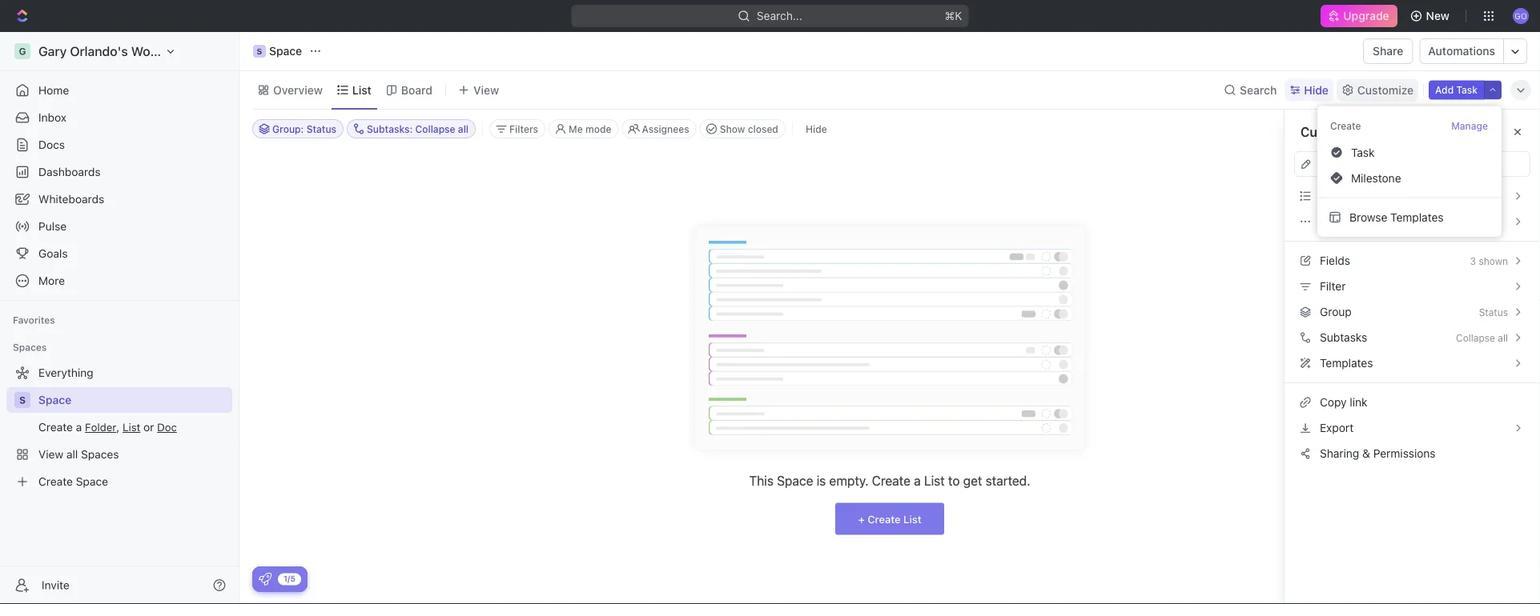 Task type: describe. For each thing, give the bounding box(es) containing it.
is
[[817, 473, 826, 489]]

milestone button
[[1324, 165, 1496, 191]]

s space
[[257, 44, 302, 58]]

permissions
[[1374, 447, 1436, 461]]

space tree
[[6, 360, 232, 495]]

status
[[1479, 307, 1508, 318]]

search
[[1240, 83, 1277, 97]]

space for s space
[[269, 44, 302, 58]]

+
[[858, 513, 865, 525]]

s for s space
[[257, 46, 262, 56]]

search...
[[757, 9, 803, 22]]

1 horizontal spatial space, , element
[[253, 45, 266, 58]]

copy
[[1320, 396, 1347, 409]]

list left board link
[[352, 83, 372, 97]]

&
[[1363, 447, 1371, 461]]

this space is empty. create a list to get started.
[[749, 473, 1031, 489]]

spaces
[[13, 342, 47, 353]]

add task button
[[1429, 81, 1484, 100]]

more
[[1320, 215, 1347, 228]]

options
[[1342, 189, 1380, 203]]

favorites
[[13, 315, 55, 326]]

list down customize list
[[1320, 157, 1339, 171]]

hide button
[[1285, 79, 1334, 101]]

board link
[[398, 79, 433, 101]]

group
[[1320, 306, 1352, 319]]

browse templates
[[1350, 211, 1444, 224]]

inbox
[[38, 111, 67, 124]]

1 vertical spatial task
[[1351, 146, 1375, 159]]

list right a
[[924, 473, 945, 489]]

goals
[[38, 247, 68, 260]]

this
[[749, 473, 774, 489]]

1 vertical spatial create
[[872, 473, 911, 489]]

templates
[[1391, 211, 1444, 224]]

pulse link
[[6, 214, 232, 240]]

link
[[1350, 396, 1368, 409]]

home link
[[6, 78, 232, 103]]

sidebar navigation
[[0, 32, 240, 605]]

get
[[963, 473, 982, 489]]

started.
[[986, 473, 1031, 489]]

manage button
[[1451, 119, 1489, 133]]

hide inside dropdown button
[[1304, 83, 1329, 97]]

sharing
[[1320, 447, 1360, 461]]

dashboards link
[[6, 159, 232, 185]]

list options button
[[1295, 183, 1531, 209]]

dashboards
[[38, 165, 101, 179]]

new
[[1426, 9, 1450, 22]]

task button
[[1324, 140, 1496, 165]]

invite
[[42, 579, 70, 592]]

s for s
[[19, 395, 26, 406]]

sharing & permissions button
[[1295, 441, 1531, 467]]

milestone
[[1351, 171, 1402, 185]]

automations
[[1429, 44, 1496, 58]]

customize for customize list
[[1301, 125, 1365, 140]]



Task type: vqa. For each thing, say whether or not it's contained in the screenshot.
user group icon
no



Task type: locate. For each thing, give the bounding box(es) containing it.
overview
[[273, 83, 323, 97]]

0 vertical spatial task
[[1457, 85, 1478, 96]]

create
[[1331, 121, 1361, 132], [872, 473, 911, 489], [868, 513, 901, 525]]

0 horizontal spatial space, , element
[[14, 393, 30, 409]]

1 vertical spatial hide
[[806, 123, 827, 135]]

list
[[352, 83, 372, 97], [1369, 125, 1391, 140], [1320, 157, 1339, 171], [1320, 189, 1339, 203], [924, 473, 945, 489], [904, 513, 922, 525]]

create right +
[[868, 513, 901, 525]]

list link
[[349, 79, 372, 101]]

0 vertical spatial space
[[269, 44, 302, 58]]

1 horizontal spatial hide
[[1304, 83, 1329, 97]]

customize list
[[1301, 125, 1391, 140]]

2 vertical spatial space
[[777, 473, 813, 489]]

overview link
[[270, 79, 323, 101]]

more settings
[[1320, 215, 1391, 228]]

home
[[38, 84, 69, 97]]

upgrade
[[1344, 9, 1390, 22]]

space
[[269, 44, 302, 58], [38, 394, 71, 407], [777, 473, 813, 489]]

space, , element inside space tree
[[14, 393, 30, 409]]

0 vertical spatial customize
[[1358, 83, 1414, 97]]

0 horizontal spatial hide
[[806, 123, 827, 135]]

1 vertical spatial space
[[38, 394, 71, 407]]

to
[[948, 473, 960, 489]]

space link
[[38, 388, 229, 413]]

docs link
[[6, 132, 232, 158]]

1 vertical spatial space, , element
[[14, 393, 30, 409]]

Search tasks... text field
[[1371, 117, 1531, 141]]

customize
[[1358, 83, 1414, 97], [1301, 125, 1365, 140]]

a
[[914, 473, 921, 489]]

task down customize list
[[1351, 146, 1375, 159]]

goals link
[[6, 241, 232, 267]]

s
[[257, 46, 262, 56], [19, 395, 26, 406]]

hide button
[[799, 119, 834, 139]]

board
[[401, 83, 433, 97]]

upgrade link
[[1321, 5, 1398, 27]]

empty.
[[830, 473, 869, 489]]

space, , element
[[253, 45, 266, 58], [14, 393, 30, 409]]

1 horizontal spatial s
[[257, 46, 262, 56]]

browse templates button
[[1324, 205, 1496, 230]]

space left is
[[777, 473, 813, 489]]

assignees button
[[622, 119, 697, 139]]

⌘k
[[945, 9, 962, 22]]

add task
[[1436, 85, 1478, 96]]

onboarding checklist button element
[[259, 574, 272, 586]]

1 horizontal spatial task
[[1457, 85, 1478, 96]]

space inside 'space' link
[[38, 394, 71, 407]]

list inside button
[[1320, 189, 1339, 203]]

0 vertical spatial s
[[257, 46, 262, 56]]

s inside tree
[[19, 395, 26, 406]]

share
[[1373, 44, 1404, 58]]

list up more
[[1320, 189, 1339, 203]]

list options
[[1320, 189, 1380, 203]]

customize inside customize "button"
[[1358, 83, 1414, 97]]

customize down hide dropdown button at the top of page
[[1301, 125, 1365, 140]]

more settings button
[[1295, 209, 1531, 235]]

favorites button
[[6, 311, 61, 330]]

list up the task button
[[1369, 125, 1391, 140]]

task right add at the top of page
[[1457, 85, 1478, 96]]

automations button
[[1421, 39, 1504, 63]]

search button
[[1219, 79, 1282, 101]]

manage
[[1452, 121, 1488, 132]]

copy link
[[1320, 396, 1368, 409]]

2 horizontal spatial space
[[777, 473, 813, 489]]

s inside s space
[[257, 46, 262, 56]]

settings
[[1350, 215, 1391, 228]]

share button
[[1364, 38, 1413, 64]]

customize down share button
[[1358, 83, 1414, 97]]

pulse
[[38, 220, 67, 233]]

hide
[[1304, 83, 1329, 97], [806, 123, 827, 135]]

0 horizontal spatial space
[[38, 394, 71, 407]]

browse
[[1350, 211, 1388, 224]]

1/5
[[284, 575, 296, 584]]

onboarding checklist button image
[[259, 574, 272, 586]]

copy link button
[[1295, 390, 1531, 416]]

create left a
[[872, 473, 911, 489]]

sharing & permissions
[[1320, 447, 1436, 461]]

0 vertical spatial space, , element
[[253, 45, 266, 58]]

assignees
[[642, 123, 689, 135]]

1 vertical spatial customize
[[1301, 125, 1365, 140]]

space down spaces in the left bottom of the page
[[38, 394, 71, 407]]

space up overview link
[[269, 44, 302, 58]]

list down a
[[904, 513, 922, 525]]

0 vertical spatial hide
[[1304, 83, 1329, 97]]

0 vertical spatial create
[[1331, 121, 1361, 132]]

0 horizontal spatial s
[[19, 395, 26, 406]]

docs
[[38, 138, 65, 151]]

customize button
[[1337, 79, 1419, 101]]

1 horizontal spatial space
[[269, 44, 302, 58]]

+ create list
[[858, 513, 922, 525]]

task
[[1457, 85, 1478, 96], [1351, 146, 1375, 159]]

inbox link
[[6, 105, 232, 131]]

add
[[1436, 85, 1454, 96]]

hide inside button
[[806, 123, 827, 135]]

1 vertical spatial s
[[19, 395, 26, 406]]

2 vertical spatial create
[[868, 513, 901, 525]]

0 horizontal spatial task
[[1351, 146, 1375, 159]]

whiteboards
[[38, 193, 104, 206]]

whiteboards link
[[6, 187, 232, 212]]

customize for customize
[[1358, 83, 1414, 97]]

new button
[[1404, 3, 1460, 29]]

create down customize "button"
[[1331, 121, 1361, 132]]

space for this space is empty. create a list to get started.
[[777, 473, 813, 489]]



